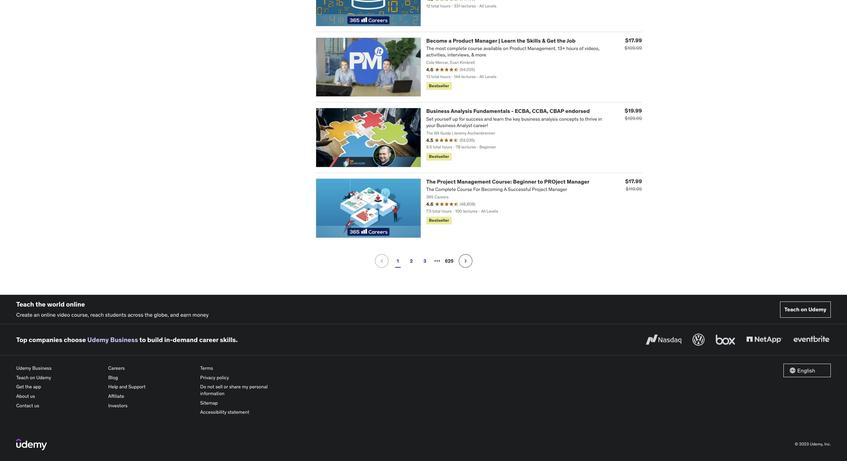 Task type: describe. For each thing, give the bounding box(es) containing it.
$119.99
[[626, 186, 642, 192]]

the
[[426, 178, 436, 185]]

statement
[[228, 409, 249, 415]]

personal
[[249, 384, 268, 390]]

business analysis fundamentals - ecba, ccba, cbap endorsed link
[[426, 108, 590, 114]]

management
[[457, 178, 491, 185]]

course,
[[71, 311, 89, 318]]

netapp image
[[745, 333, 784, 347]]

learn
[[501, 37, 516, 44]]

students
[[105, 311, 126, 318]]

625
[[445, 258, 454, 264]]

the inside udemy business teach on udemy get the app about us contact us
[[25, 384, 32, 390]]

to for business
[[139, 336, 146, 344]]

product
[[453, 37, 474, 44]]

0 vertical spatial udemy business link
[[87, 336, 138, 344]]

earn
[[180, 311, 191, 318]]

careers link
[[108, 364, 195, 373]]

$109.99
[[625, 45, 642, 51]]

project
[[544, 178, 566, 185]]

contact us link
[[16, 401, 103, 411]]

support
[[128, 384, 145, 390]]

udemy up about
[[16, 365, 31, 371]]

build
[[147, 336, 163, 344]]

top companies choose udemy business to build in-demand career skills.
[[16, 336, 238, 344]]

2 link
[[405, 254, 418, 268]]

skills
[[527, 37, 541, 44]]

get the app link
[[16, 383, 103, 392]]

blog link
[[108, 373, 195, 383]]

project
[[437, 178, 456, 185]]

box image
[[714, 333, 737, 347]]

udemy up eventbrite image
[[809, 306, 827, 313]]

top
[[16, 336, 27, 344]]

help and support link
[[108, 383, 195, 392]]

or
[[224, 384, 228, 390]]

privacy policy link
[[200, 373, 287, 383]]

affiliate
[[108, 393, 124, 399]]

do
[[200, 384, 206, 390]]

1 vertical spatial business
[[110, 336, 138, 344]]

globe,
[[154, 311, 169, 318]]

on inside udemy business teach on udemy get the app about us contact us
[[30, 375, 35, 381]]

previous page image
[[378, 258, 385, 264]]

to for beginner
[[538, 178, 543, 185]]

udemy,
[[810, 442, 824, 447]]

ellipsis image
[[433, 257, 441, 265]]

1 vertical spatial teach on udemy link
[[16, 373, 103, 383]]

© 2023 udemy, inc.
[[795, 442, 831, 447]]

reach
[[90, 311, 104, 318]]

3 link
[[418, 254, 432, 268]]

my
[[242, 384, 248, 390]]

sitemap
[[200, 400, 218, 406]]

teach the world online create an online video course, reach students across the globe, and earn money
[[16, 300, 209, 318]]

small image
[[789, 367, 796, 374]]

teach for the
[[16, 300, 34, 308]]

1 horizontal spatial online
[[66, 300, 85, 308]]

blog
[[108, 375, 118, 381]]

inc.
[[825, 442, 831, 447]]

an
[[34, 311, 40, 318]]

become
[[426, 37, 447, 44]]

affiliate link
[[108, 392, 195, 401]]

1 vertical spatial us
[[34, 403, 39, 409]]

careers
[[108, 365, 125, 371]]

ccba,
[[532, 108, 548, 114]]

sell
[[215, 384, 223, 390]]

$19.99
[[625, 107, 642, 114]]

and inside teach the world online create an online video course, reach students across the globe, and earn money
[[170, 311, 179, 318]]

investors
[[108, 403, 128, 409]]

accessibility statement link
[[200, 408, 287, 417]]

analysis
[[451, 108, 472, 114]]

©
[[795, 442, 798, 447]]

the project management course: beginner to project manager link
[[426, 178, 590, 185]]

$17.99 for become a product manager | learn the skills & get the job
[[625, 37, 642, 43]]

world
[[47, 300, 65, 308]]

teach on udemy
[[785, 306, 827, 313]]

careers blog help and support affiliate investors
[[108, 365, 145, 409]]

english
[[797, 367, 815, 374]]

the left job
[[557, 37, 566, 44]]

contact
[[16, 403, 33, 409]]

become a product manager | learn the skills & get the job
[[426, 37, 576, 44]]

udemy business teach on udemy get the app about us contact us
[[16, 365, 51, 409]]

teach for on
[[785, 306, 800, 313]]

0 horizontal spatial online
[[41, 311, 56, 318]]

|
[[498, 37, 500, 44]]

2023
[[799, 442, 809, 447]]



Task type: vqa. For each thing, say whether or not it's contained in the screenshot.
35
no



Task type: locate. For each thing, give the bounding box(es) containing it.
teach inside teach the world online create an online video course, reach students across the globe, and earn money
[[16, 300, 34, 308]]

to left build
[[139, 336, 146, 344]]

do not sell or share my personal information button
[[200, 383, 287, 399]]

$17.99 inside $17.99 $109.99
[[625, 37, 642, 43]]

0 vertical spatial online
[[66, 300, 85, 308]]

0 horizontal spatial manager
[[475, 37, 497, 44]]

0 vertical spatial us
[[30, 393, 35, 399]]

get up about
[[16, 384, 24, 390]]

fundamentals
[[473, 108, 510, 114]]

to
[[538, 178, 543, 185], [139, 336, 146, 344]]

ecba,
[[515, 108, 531, 114]]

3
[[424, 258, 426, 264]]

0 vertical spatial teach on udemy link
[[780, 302, 831, 318]]

a
[[449, 37, 452, 44]]

0 vertical spatial to
[[538, 178, 543, 185]]

and left the 'earn'
[[170, 311, 179, 318]]

us right about
[[30, 393, 35, 399]]

job
[[567, 37, 576, 44]]

0 vertical spatial business
[[426, 108, 450, 114]]

in-
[[164, 336, 173, 344]]

business left 'analysis'
[[426, 108, 450, 114]]

teach inside udemy business teach on udemy get the app about us contact us
[[16, 375, 29, 381]]

teach on udemy link up about us link
[[16, 373, 103, 383]]

0 horizontal spatial business
[[32, 365, 51, 371]]

next page image
[[462, 258, 469, 264]]

-
[[511, 108, 514, 114]]

cbap
[[550, 108, 564, 114]]

beginner
[[513, 178, 536, 185]]

information
[[200, 391, 225, 397]]

endorsed
[[565, 108, 590, 114]]

terms privacy policy do not sell or share my personal information sitemap accessibility statement
[[200, 365, 268, 415]]

demand
[[173, 336, 198, 344]]

0 horizontal spatial get
[[16, 384, 24, 390]]

skills.
[[220, 336, 238, 344]]

about us link
[[16, 392, 103, 401]]

$17.99 $119.99
[[625, 178, 642, 192]]

online up course, in the left bottom of the page
[[66, 300, 85, 308]]

1 horizontal spatial get
[[547, 37, 556, 44]]

volkswagen image
[[691, 333, 706, 347]]

terms
[[200, 365, 213, 371]]

investors link
[[108, 401, 195, 411]]

the left app
[[25, 384, 32, 390]]

2
[[410, 258, 413, 264]]

business up app
[[32, 365, 51, 371]]

0 horizontal spatial to
[[139, 336, 146, 344]]

udemy business link up "get the app" link
[[16, 364, 103, 373]]

0 vertical spatial $17.99
[[625, 37, 642, 43]]

help
[[108, 384, 118, 390]]

online right an
[[41, 311, 56, 318]]

1 vertical spatial get
[[16, 384, 24, 390]]

share
[[229, 384, 241, 390]]

terms link
[[200, 364, 287, 373]]

and right help at the left of the page
[[119, 384, 127, 390]]

manager right project
[[567, 178, 590, 185]]

app
[[33, 384, 41, 390]]

and inside careers blog help and support affiliate investors
[[119, 384, 127, 390]]

get
[[547, 37, 556, 44], [16, 384, 24, 390]]

manager left |
[[475, 37, 497, 44]]

&
[[542, 37, 546, 44]]

2 horizontal spatial business
[[426, 108, 450, 114]]

1 vertical spatial to
[[139, 336, 146, 344]]

not
[[207, 384, 214, 390]]

policy
[[217, 375, 229, 381]]

privacy
[[200, 375, 216, 381]]

on
[[801, 306, 807, 313], [30, 375, 35, 381]]

1 horizontal spatial business
[[110, 336, 138, 344]]

on up eventbrite image
[[801, 306, 807, 313]]

the
[[517, 37, 525, 44], [557, 37, 566, 44], [36, 300, 46, 308], [145, 311, 153, 318], [25, 384, 32, 390]]

get right &
[[547, 37, 556, 44]]

course:
[[492, 178, 512, 185]]

us right the 'contact'
[[34, 403, 39, 409]]

1 link
[[391, 254, 405, 268]]

udemy right choose
[[87, 336, 109, 344]]

$17.99 $109.99
[[625, 37, 642, 51]]

1 vertical spatial $17.99
[[625, 178, 642, 185]]

teach on udemy link
[[780, 302, 831, 318], [16, 373, 103, 383]]

$129.99
[[625, 115, 642, 122]]

0 horizontal spatial and
[[119, 384, 127, 390]]

1
[[397, 258, 399, 264]]

1 horizontal spatial and
[[170, 311, 179, 318]]

online
[[66, 300, 85, 308], [41, 311, 56, 318]]

to left project
[[538, 178, 543, 185]]

1 vertical spatial udemy business link
[[16, 364, 103, 373]]

$17.99 up $109.99
[[625, 37, 642, 43]]

across
[[128, 311, 143, 318]]

nasdaq image
[[644, 333, 683, 347]]

0 vertical spatial get
[[547, 37, 556, 44]]

get inside udemy business teach on udemy get the app about us contact us
[[16, 384, 24, 390]]

1 horizontal spatial teach on udemy link
[[780, 302, 831, 318]]

business down 'students' at the left bottom of the page
[[110, 336, 138, 344]]

video
[[57, 311, 70, 318]]

the project management course: beginner to project manager
[[426, 178, 590, 185]]

choose
[[64, 336, 86, 344]]

on up app
[[30, 375, 35, 381]]

english button
[[784, 364, 831, 378]]

1 horizontal spatial manager
[[567, 178, 590, 185]]

business
[[426, 108, 450, 114], [110, 336, 138, 344], [32, 365, 51, 371]]

money
[[193, 311, 209, 318]]

udemy business link
[[87, 336, 138, 344], [16, 364, 103, 373]]

2 vertical spatial business
[[32, 365, 51, 371]]

the left skills
[[517, 37, 525, 44]]

udemy up app
[[36, 375, 51, 381]]

$19.99 $129.99
[[625, 107, 642, 122]]

1 vertical spatial and
[[119, 384, 127, 390]]

1 $17.99 from the top
[[625, 37, 642, 43]]

the left globe,
[[145, 311, 153, 318]]

accessibility
[[200, 409, 227, 415]]

1 vertical spatial on
[[30, 375, 35, 381]]

1 vertical spatial online
[[41, 311, 56, 318]]

career
[[199, 336, 218, 344]]

sitemap link
[[200, 399, 287, 408]]

us
[[30, 393, 35, 399], [34, 403, 39, 409]]

1 vertical spatial manager
[[567, 178, 590, 185]]

business inside udemy business teach on udemy get the app about us contact us
[[32, 365, 51, 371]]

0 horizontal spatial teach on udemy link
[[16, 373, 103, 383]]

udemy image
[[16, 439, 47, 450]]

become a product manager | learn the skills & get the job link
[[426, 37, 576, 44]]

0 horizontal spatial on
[[30, 375, 35, 381]]

the up an
[[36, 300, 46, 308]]

udemy business link down 'students' at the left bottom of the page
[[87, 336, 138, 344]]

create
[[16, 311, 32, 318]]

eventbrite image
[[792, 333, 831, 347]]

0 vertical spatial and
[[170, 311, 179, 318]]

companies
[[29, 336, 62, 344]]

$17.99 up $119.99
[[625, 178, 642, 185]]

1 horizontal spatial to
[[538, 178, 543, 185]]

2 $17.99 from the top
[[625, 178, 642, 185]]

manager
[[475, 37, 497, 44], [567, 178, 590, 185]]

0 vertical spatial manager
[[475, 37, 497, 44]]

about
[[16, 393, 29, 399]]

0 vertical spatial on
[[801, 306, 807, 313]]

1 horizontal spatial on
[[801, 306, 807, 313]]

business analysis fundamentals - ecba, ccba, cbap endorsed
[[426, 108, 590, 114]]

$17.99 for the project management course: beginner to project manager
[[625, 178, 642, 185]]

teach on udemy link up eventbrite image
[[780, 302, 831, 318]]



